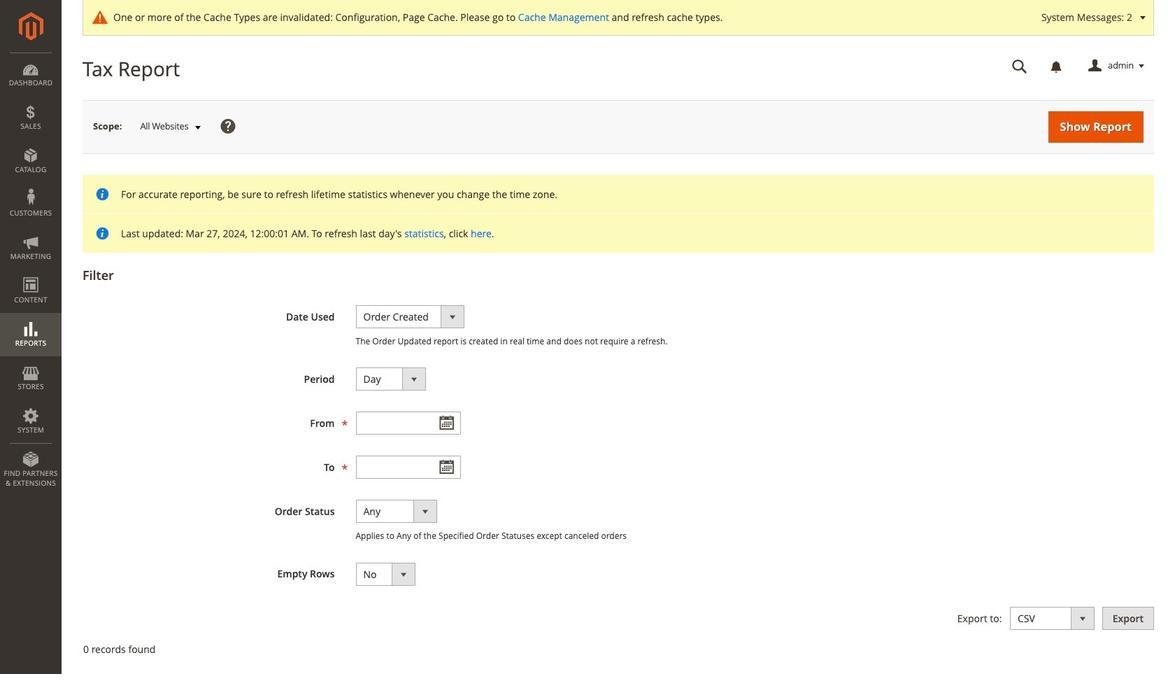 Task type: locate. For each thing, give the bounding box(es) containing it.
magento admin panel image
[[19, 12, 43, 41]]

None text field
[[1003, 54, 1038, 78], [356, 412, 461, 435], [1003, 54, 1038, 78], [356, 412, 461, 435]]

menu bar
[[0, 52, 62, 495]]

None text field
[[356, 456, 461, 479]]



